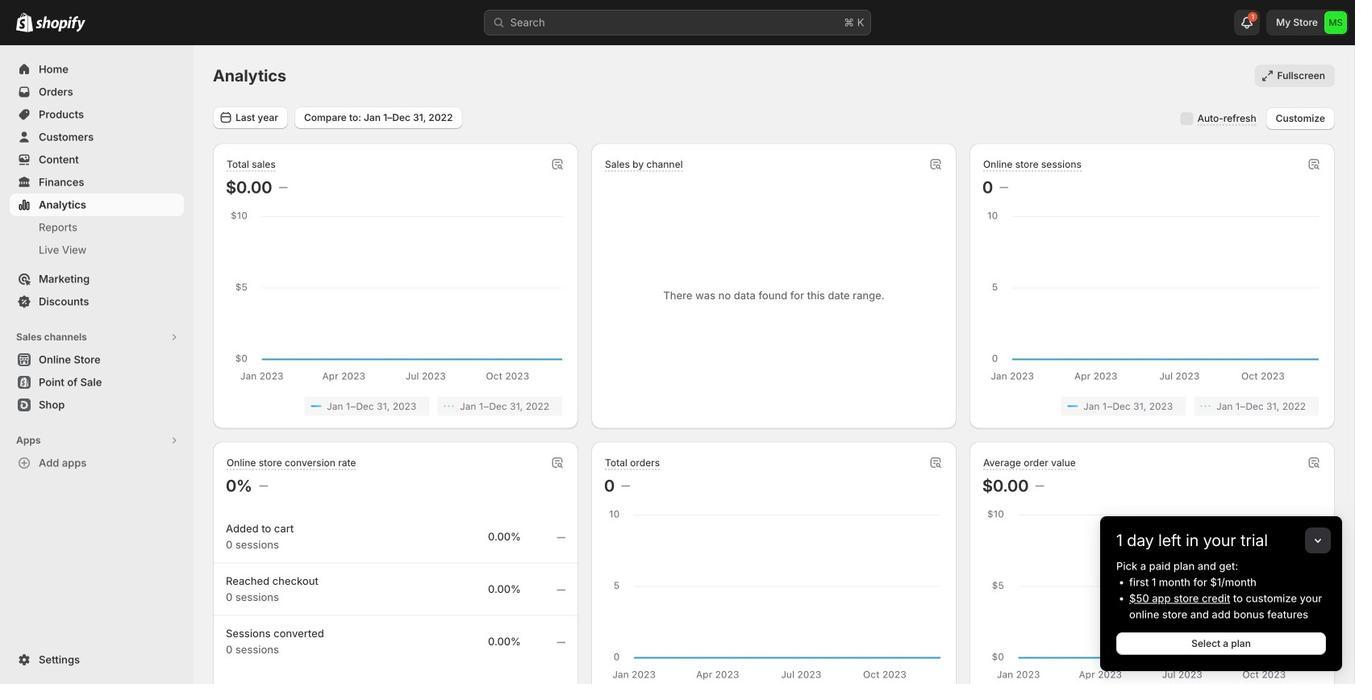 Task type: vqa. For each thing, say whether or not it's contained in the screenshot.
the Sales channels button
no



Task type: locate. For each thing, give the bounding box(es) containing it.
list
[[229, 396, 562, 416], [986, 396, 1319, 416]]

1 horizontal spatial list
[[986, 396, 1319, 416]]

shopify image
[[16, 13, 33, 32], [35, 16, 86, 32]]

1 horizontal spatial shopify image
[[35, 16, 86, 32]]

0 horizontal spatial list
[[229, 396, 562, 416]]

1 list from the left
[[229, 396, 562, 416]]

0 horizontal spatial shopify image
[[16, 13, 33, 32]]



Task type: describe. For each thing, give the bounding box(es) containing it.
my store image
[[1325, 11, 1347, 34]]

2 list from the left
[[986, 396, 1319, 416]]



